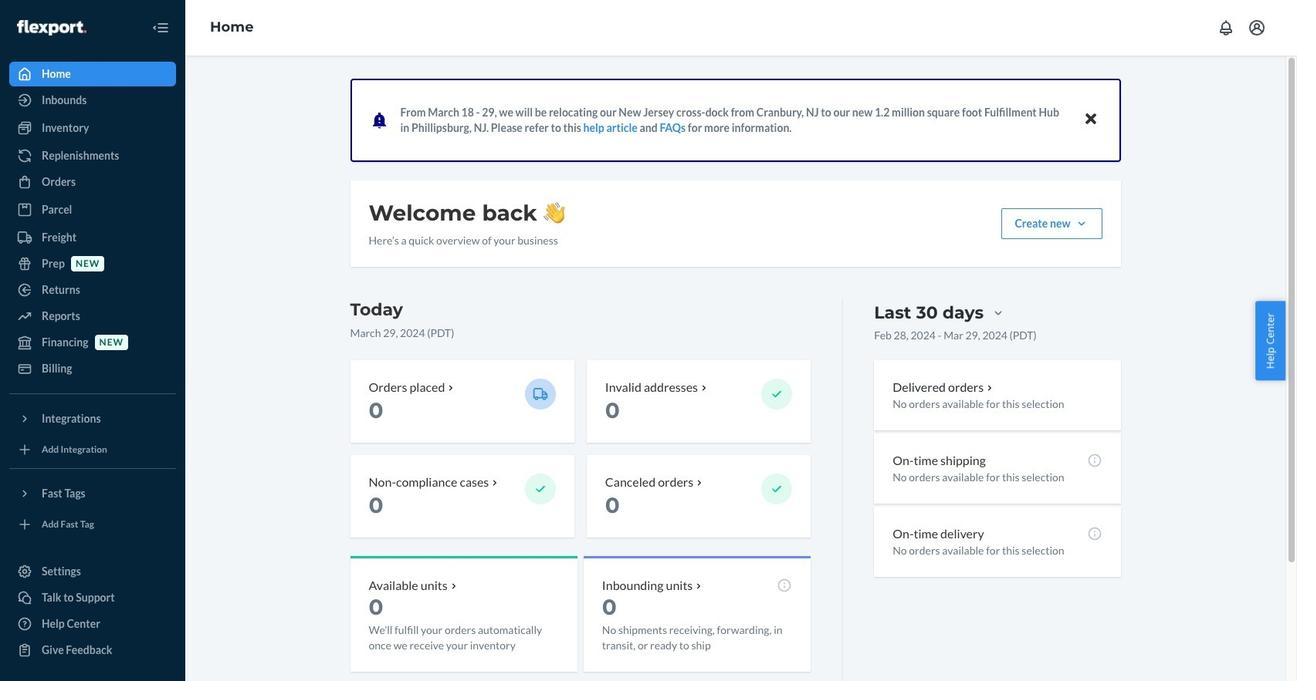 Task type: vqa. For each thing, say whether or not it's contained in the screenshot.
Inbounds
no



Task type: describe. For each thing, give the bounding box(es) containing it.
flexport logo image
[[17, 20, 86, 35]]

open notifications image
[[1217, 19, 1235, 37]]

close navigation image
[[151, 19, 170, 37]]



Task type: locate. For each thing, give the bounding box(es) containing it.
hand-wave emoji image
[[543, 202, 565, 224]]

close image
[[1085, 110, 1096, 128]]

open account menu image
[[1248, 19, 1266, 37]]



